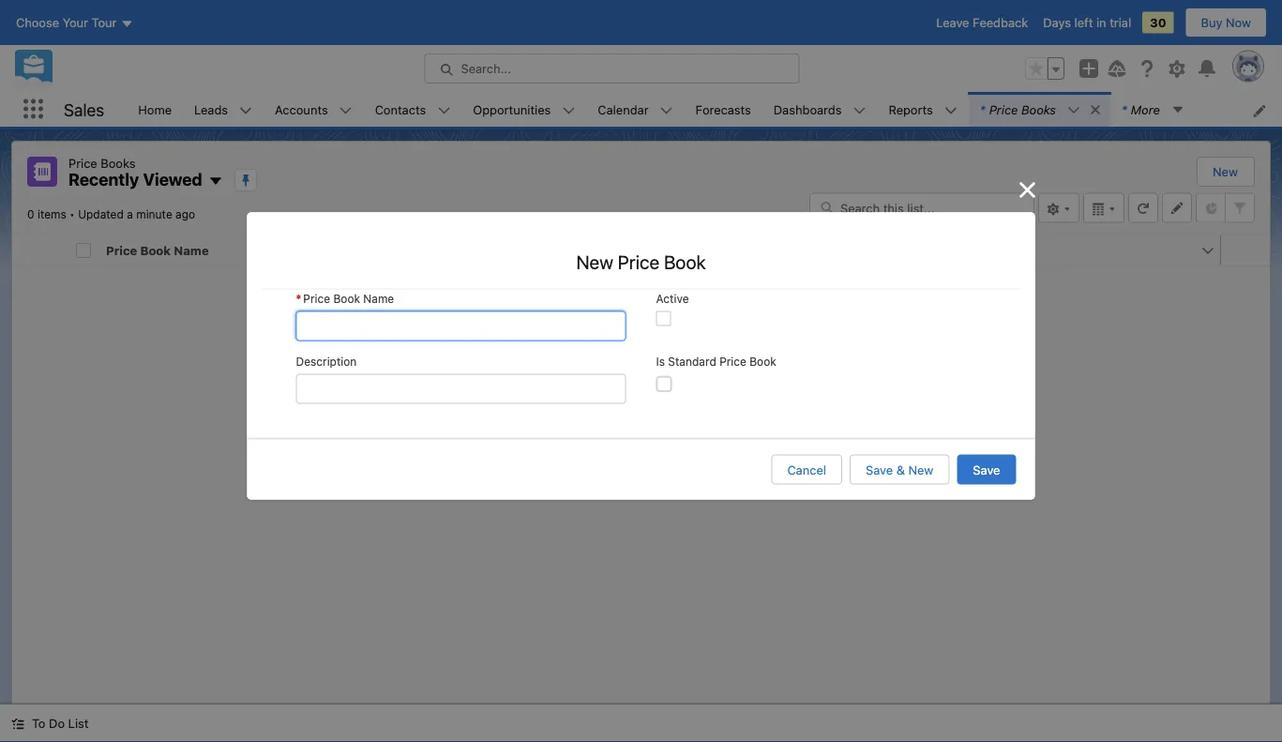 Task type: locate. For each thing, give the bounding box(es) containing it.
save right &
[[973, 462, 1000, 477]]

0 horizontal spatial books
[[101, 156, 136, 170]]

*
[[980, 102, 986, 116], [296, 292, 301, 305]]

contacts
[[375, 102, 426, 116]]

new inside button
[[908, 462, 934, 477]]

price up description
[[303, 292, 330, 305]]

calendar link
[[587, 92, 660, 127]]

contacts link
[[364, 92, 437, 127]]

description element
[[380, 235, 672, 266]]

buy now
[[1201, 15, 1251, 30]]

price book name down 'minute'
[[106, 243, 209, 257]]

1 horizontal spatial save
[[973, 462, 1000, 477]]

none search field inside the recently viewed|price books|list view element
[[810, 193, 1035, 223]]

price inside price book name button
[[106, 243, 137, 257]]

1 vertical spatial name
[[363, 292, 394, 305]]

calendar list item
[[587, 92, 684, 127]]

None text field
[[296, 311, 626, 341]]

name inside button
[[174, 243, 209, 257]]

save inside button
[[973, 462, 1000, 477]]

cell
[[68, 235, 98, 266]]

books
[[1022, 102, 1056, 116], [101, 156, 136, 170]]

trial
[[1110, 15, 1131, 30]]

0 horizontal spatial price book name
[[106, 243, 209, 257]]

cell inside the recently viewed|price books|list view element
[[68, 235, 98, 266]]

books inside the recently viewed|price books|list view element
[[101, 156, 136, 170]]

item number image
[[12, 235, 68, 265]]

0 horizontal spatial *
[[296, 292, 301, 305]]

minute
[[136, 208, 172, 221]]

reports list item
[[878, 92, 969, 127]]

2 vertical spatial new
[[908, 462, 934, 477]]

new right &
[[908, 462, 934, 477]]

home link
[[127, 92, 183, 127]]

* price books
[[980, 102, 1056, 116]]

save for save
[[973, 462, 1000, 477]]

viewed
[[143, 169, 202, 189]]

0 vertical spatial *
[[980, 102, 986, 116]]

days left in trial
[[1043, 15, 1131, 30]]

book down 'minute'
[[140, 243, 171, 257]]

0 vertical spatial price book name
[[106, 243, 209, 257]]

&
[[897, 462, 905, 477]]

* right reports list item at the top right of the page
[[980, 102, 986, 116]]

item number element
[[12, 235, 68, 266]]

price inside list item
[[989, 102, 1018, 116]]

None search field
[[810, 193, 1035, 223]]

new up action image
[[1213, 165, 1238, 179]]

0 vertical spatial books
[[1022, 102, 1056, 116]]

Description text field
[[296, 374, 626, 404]]

group
[[1025, 57, 1065, 80]]

1 horizontal spatial new
[[908, 462, 934, 477]]

2 save from the left
[[973, 462, 1000, 477]]

1 vertical spatial books
[[101, 156, 136, 170]]

1 vertical spatial *
[[296, 292, 301, 305]]

left
[[1075, 15, 1093, 30]]

* inside list
[[980, 102, 986, 116]]

list item
[[969, 92, 1111, 127]]

name
[[174, 243, 209, 257], [363, 292, 394, 305]]

* up description
[[296, 292, 301, 305]]

leave feedback link
[[936, 15, 1028, 30]]

1 horizontal spatial name
[[363, 292, 394, 305]]

save left &
[[866, 462, 893, 477]]

price book name up description
[[303, 292, 394, 305]]

last
[[668, 243, 694, 257]]

forecasts
[[696, 102, 751, 116]]

recently viewed status
[[27, 208, 78, 221]]

new button
[[1198, 158, 1253, 186]]

recently viewed
[[68, 169, 202, 189]]

0 horizontal spatial name
[[174, 243, 209, 257]]

buy now button
[[1185, 8, 1267, 38]]

reports
[[889, 102, 933, 116]]

new
[[1213, 165, 1238, 179], [576, 250, 613, 273], [908, 462, 934, 477]]

book up description
[[333, 292, 360, 305]]

save inside save & new button
[[866, 462, 893, 477]]

leads
[[194, 102, 228, 116]]

new for new price book
[[576, 250, 613, 273]]

save
[[866, 462, 893, 477], [973, 462, 1000, 477]]

price left last
[[618, 250, 660, 273]]

1 horizontal spatial books
[[1022, 102, 1056, 116]]

price right reports list item at the top right of the page
[[989, 102, 1018, 116]]

0 horizontal spatial save
[[866, 462, 893, 477]]

list
[[127, 92, 1282, 127]]

text default image
[[11, 717, 24, 730]]

text default image
[[1089, 103, 1102, 116]]

price up •
[[68, 156, 97, 170]]

30
[[1150, 15, 1167, 30]]

new left last
[[576, 250, 613, 273]]

display as table image
[[1083, 193, 1125, 223]]

0
[[27, 208, 34, 221]]

2 horizontal spatial new
[[1213, 165, 1238, 179]]

to do list
[[32, 716, 89, 730]]

opportunities
[[473, 102, 551, 116]]

books left text default image
[[1022, 102, 1056, 116]]

book
[[140, 243, 171, 257], [664, 250, 706, 273], [333, 292, 360, 305], [750, 355, 777, 368]]

is standard price book
[[656, 355, 777, 368]]

1 save from the left
[[866, 462, 893, 477]]

0 vertical spatial name
[[174, 243, 209, 257]]

active element
[[941, 235, 1233, 266]]

new inside button
[[1213, 165, 1238, 179]]

0 horizontal spatial new
[[576, 250, 613, 273]]

accounts
[[275, 102, 328, 116]]

1 vertical spatial new
[[576, 250, 613, 273]]

leave feedback
[[936, 15, 1028, 30]]

accounts list item
[[264, 92, 364, 127]]

price
[[989, 102, 1018, 116], [68, 156, 97, 170], [106, 243, 137, 257], [618, 250, 660, 273], [303, 292, 330, 305], [720, 355, 747, 368]]

1 horizontal spatial *
[[980, 102, 986, 116]]

active
[[656, 292, 689, 305]]

calendar
[[598, 102, 649, 116]]

books up 0 items • updated a minute ago
[[101, 156, 136, 170]]

book inside price book name button
[[140, 243, 171, 257]]

price book name button
[[98, 235, 359, 265]]

0 vertical spatial new
[[1213, 165, 1238, 179]]

save & new button
[[850, 454, 950, 485]]

price down a
[[106, 243, 137, 257]]

1 horizontal spatial price book name
[[303, 292, 394, 305]]

false image
[[656, 376, 672, 391]]

price book name
[[106, 243, 209, 257], [303, 292, 394, 305]]

1 vertical spatial price book name
[[303, 292, 394, 305]]



Task type: vqa. For each thing, say whether or not it's contained in the screenshot.
dashboards 'link'
yes



Task type: describe. For each thing, give the bounding box(es) containing it.
standard
[[668, 355, 716, 368]]

to
[[32, 716, 45, 730]]

0 items • updated a minute ago
[[27, 208, 195, 221]]

book up active on the top right of page
[[664, 250, 706, 273]]

contacts list item
[[364, 92, 462, 127]]

last modified date button
[[660, 235, 920, 265]]

search...
[[461, 61, 511, 76]]

last modified date
[[668, 243, 782, 257]]

recently viewed|price books|list view element
[[11, 141, 1271, 704]]

* for *
[[296, 292, 301, 305]]

dashboards
[[774, 102, 842, 116]]

search... button
[[424, 53, 800, 83]]

price books
[[68, 156, 136, 170]]

inverse image
[[1016, 179, 1039, 201]]

opportunities list item
[[462, 92, 587, 127]]

home
[[138, 102, 172, 116]]

modified
[[697, 243, 750, 257]]

reports link
[[878, 92, 944, 127]]

save & new
[[866, 462, 934, 477]]

cancel button
[[771, 454, 842, 485]]

ago
[[176, 208, 195, 221]]

updated
[[78, 208, 124, 221]]

•
[[70, 208, 75, 221]]

leads link
[[183, 92, 239, 127]]

new price book
[[576, 250, 706, 273]]

Search Recently Viewed list view. search field
[[810, 193, 1035, 223]]

accounts link
[[264, 92, 339, 127]]

dashboards list item
[[762, 92, 878, 127]]

Active checkbox
[[656, 311, 671, 326]]

price book name inside button
[[106, 243, 209, 257]]

in
[[1097, 15, 1107, 30]]

list
[[68, 716, 89, 730]]

list item containing *
[[969, 92, 1111, 127]]

recently
[[68, 169, 139, 189]]

price right standard
[[720, 355, 747, 368]]

last modified date element
[[660, 235, 941, 266]]

price book name element
[[98, 235, 380, 266]]

a
[[127, 208, 133, 221]]

book right standard
[[750, 355, 777, 368]]

items
[[37, 208, 66, 221]]

days
[[1043, 15, 1071, 30]]

* for * price books
[[980, 102, 986, 116]]

description
[[296, 355, 357, 368]]

action image
[[1221, 235, 1270, 265]]

sales
[[64, 99, 104, 119]]

to do list button
[[0, 704, 100, 742]]

leave
[[936, 15, 969, 30]]

feedback
[[973, 15, 1028, 30]]

is
[[656, 355, 665, 368]]

list containing home
[[127, 92, 1282, 127]]

date
[[753, 243, 782, 257]]

action element
[[1221, 235, 1270, 266]]

save button
[[957, 454, 1016, 485]]

cancel
[[787, 462, 826, 477]]

opportunities link
[[462, 92, 562, 127]]

forecasts link
[[684, 92, 762, 127]]

do
[[49, 716, 65, 730]]

save for save & new
[[866, 462, 893, 477]]

leads list item
[[183, 92, 264, 127]]

dashboards link
[[762, 92, 853, 127]]

buy
[[1201, 15, 1223, 30]]

new for new
[[1213, 165, 1238, 179]]

now
[[1226, 15, 1251, 30]]

list view controls image
[[1038, 193, 1080, 223]]



